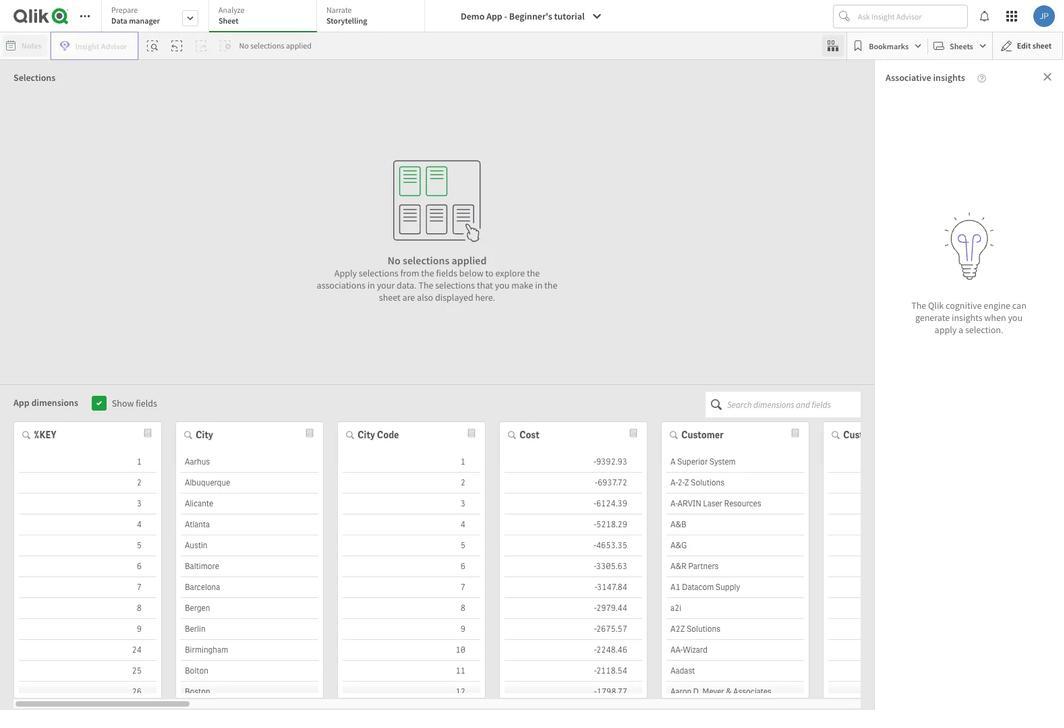 Task type: describe. For each thing, give the bounding box(es) containing it.
-2248.46 option
[[505, 640, 642, 661]]

-2979.44 option
[[505, 598, 642, 619]]

the inside the qlik cognitive engine can generate insights when you apply a selection.
[[912, 300, 926, 312]]

6937.72
[[598, 478, 627, 488]]

-3305.63
[[594, 561, 627, 572]]

below
[[459, 267, 484, 279]]

bolton
[[185, 666, 208, 677]]

associates
[[733, 687, 772, 698]]

sheet
[[219, 16, 239, 26]]

0 vertical spatial solutions
[[691, 478, 725, 488]]

the qlik cognitive engine can generate insights when you apply a selection.
[[912, 300, 1027, 336]]

data.
[[397, 279, 417, 291]]

0 vertical spatial insights
[[933, 72, 965, 84]]

1 vertical spatial solutions
[[687, 624, 721, 635]]

list box for %key
[[19, 452, 157, 710]]

app dimensions
[[13, 397, 78, 409]]

a- for arvin
[[671, 499, 678, 509]]

-2675.57 option
[[505, 619, 642, 640]]

boston option
[[181, 682, 318, 703]]

-2118.54
[[594, 666, 627, 677]]

4 for %key
[[137, 519, 142, 530]]

10
[[456, 645, 465, 656]]

apply
[[935, 324, 957, 336]]

1 for %key
[[137, 457, 142, 468]]

a-arvin laser resources
[[671, 499, 761, 509]]

- for -3305.63
[[594, 561, 596, 572]]

tutorial
[[554, 10, 585, 22]]

2 option for %key
[[19, 473, 157, 494]]

a- for 2-
[[671, 478, 678, 488]]

superior
[[677, 457, 708, 468]]

a&g
[[671, 540, 687, 551]]

analyze
[[219, 5, 245, 15]]

- for -2675.57
[[594, 624, 596, 635]]

no for no selections applied
[[239, 40, 249, 51]]

datacom
[[682, 582, 714, 593]]

you inside no selections applied apply selections from the fields below to explore the associations in your data. the selections that you make in the sheet are also displayed here.
[[495, 279, 510, 291]]

explore
[[495, 267, 525, 279]]

-3147.84 option
[[505, 577, 642, 598]]

6 for city code
[[461, 561, 465, 572]]

baltimore option
[[181, 557, 318, 577]]

customer number
[[843, 429, 922, 441]]

1798.77
[[597, 687, 627, 698]]

5 for city code
[[461, 540, 465, 551]]

-5218.29 option
[[505, 515, 642, 536]]

albuquerque
[[185, 478, 230, 488]]

also
[[417, 291, 433, 303]]

a&g option
[[667, 536, 804, 557]]

no selections applied application
[[0, 0, 1063, 710]]

app inside button
[[486, 10, 502, 22]]

bergen option
[[181, 598, 318, 619]]

3305.63
[[596, 561, 627, 572]]

4653.35
[[596, 540, 627, 551]]

bookmarks
[[869, 41, 909, 51]]

partners
[[688, 561, 719, 572]]

app dimension region
[[0, 385, 971, 710]]

%key
[[34, 429, 56, 441]]

baltimore
[[185, 561, 219, 572]]

9 option for city code
[[343, 619, 480, 640]]

here.
[[475, 291, 495, 303]]

Ask Insight Advisor text field
[[855, 5, 967, 27]]

4 option for %key
[[19, 515, 157, 536]]

2248.46
[[596, 645, 627, 656]]

- for -4653.35
[[594, 540, 596, 551]]

a2i
[[671, 603, 681, 614]]

24
[[132, 645, 142, 656]]

a
[[671, 457, 676, 468]]

d.
[[693, 687, 701, 698]]

-6937.72 option
[[505, 473, 642, 494]]

- for -2118.54
[[594, 666, 596, 677]]

a2z solutions option
[[667, 619, 804, 640]]

- for -1798.77
[[594, 687, 597, 698]]

meyer
[[702, 687, 724, 698]]

10 option
[[343, 640, 480, 661]]

list box for city code
[[343, 452, 480, 710]]

-2675.57
[[594, 624, 627, 635]]

a&r partners
[[671, 561, 719, 572]]

a2z solutions
[[671, 624, 721, 635]]

app inside region
[[13, 397, 29, 409]]

smart search image
[[147, 40, 158, 51]]

8 for city code
[[461, 603, 465, 614]]

qlik
[[928, 300, 944, 312]]

- for -5218.29
[[594, 519, 596, 530]]

8 option for city code
[[343, 598, 480, 619]]

show
[[112, 397, 134, 410]]

barcelona
[[185, 582, 220, 593]]

a&b
[[671, 519, 687, 530]]

customer for customer number
[[843, 429, 886, 441]]

2979.44
[[596, 603, 627, 614]]

james peterson image
[[1034, 5, 1055, 27]]

1 option for %key
[[19, 452, 157, 473]]

prepare data manager
[[111, 5, 160, 26]]

list box for cost
[[505, 452, 642, 710]]

6 list box from the left
[[828, 452, 966, 710]]

4 option for city code
[[343, 515, 480, 536]]

albuquerque option
[[181, 473, 318, 494]]

fields inside no selections applied apply selections from the fields below to explore the associations in your data. the selections that you make in the sheet are also displayed here.
[[436, 267, 457, 279]]

applied for no selections applied apply selections from the fields below to explore the associations in your data. the selections that you make in the sheet are also displayed here.
[[452, 253, 487, 267]]

aa-
[[671, 645, 683, 656]]

a&b option
[[667, 515, 804, 536]]

analyze sheet
[[219, 5, 245, 26]]

to
[[485, 267, 494, 279]]

that
[[477, 279, 493, 291]]

laser
[[703, 499, 723, 509]]

barcelona option
[[181, 577, 318, 598]]

4 for city code
[[461, 519, 465, 530]]

associations
[[317, 279, 366, 291]]

2675.57
[[596, 624, 627, 635]]

prepare
[[111, 5, 138, 15]]

supply
[[716, 582, 740, 593]]

displayed
[[435, 291, 473, 303]]

-6124.39 option
[[505, 494, 642, 515]]

a-2-z solutions option
[[667, 473, 804, 494]]

selection.
[[965, 324, 1003, 336]]

7 for city code
[[461, 582, 465, 593]]

- for -2979.44
[[594, 603, 596, 614]]

- for -6937.72
[[595, 478, 598, 488]]

Search dimensions and fields text field
[[727, 392, 861, 418]]

9 for %key
[[137, 624, 142, 635]]

11 option
[[343, 661, 480, 682]]

a-2-z solutions
[[671, 478, 725, 488]]

9 for city code
[[461, 624, 465, 635]]

aadast
[[671, 666, 695, 677]]

engine
[[984, 300, 1011, 312]]

sheet inside no selections applied apply selections from the fields below to explore the associations in your data. the selections that you make in the sheet are also displayed here.
[[379, 291, 401, 303]]

associative insights
[[886, 72, 965, 84]]

berlin
[[185, 624, 206, 635]]

selections
[[13, 72, 55, 84]]

aarhus
[[185, 457, 210, 468]]

7 for %key
[[137, 582, 142, 593]]

austin option
[[181, 536, 318, 557]]

9 option for %key
[[19, 619, 157, 640]]

no selections applied
[[239, 40, 312, 51]]

demo app - beginner's tutorial
[[461, 10, 585, 22]]

26
[[132, 687, 142, 698]]

bergen
[[185, 603, 210, 614]]

edit sheet button
[[992, 32, 1063, 60]]

1 in from the left
[[367, 279, 375, 291]]

-2248.46
[[594, 645, 627, 656]]

boston
[[185, 687, 210, 698]]

code
[[377, 429, 399, 441]]



Task type: vqa. For each thing, say whether or not it's contained in the screenshot.
first A- from the bottom
yes



Task type: locate. For each thing, give the bounding box(es) containing it.
1 6 option from the left
[[19, 557, 157, 577]]

sheets
[[950, 41, 973, 51]]

0 vertical spatial you
[[495, 279, 510, 291]]

1 vertical spatial the
[[912, 300, 926, 312]]

-1798.77 option
[[505, 682, 642, 703]]

- left beginner's
[[504, 10, 507, 22]]

1 option down %key
[[19, 452, 157, 473]]

sheet right 'edit'
[[1033, 40, 1052, 51]]

aadast option
[[667, 661, 804, 682]]

are
[[402, 291, 415, 303]]

alicante
[[185, 499, 213, 509]]

1 3 option from the left
[[19, 494, 157, 515]]

-5218.29
[[594, 519, 627, 530]]

2118.54
[[596, 666, 627, 677]]

3 list box from the left
[[343, 452, 480, 710]]

0 horizontal spatial 1 option
[[19, 452, 157, 473]]

1 9 from the left
[[137, 624, 142, 635]]

cost
[[519, 429, 540, 441]]

25
[[132, 666, 142, 677]]

list box containing aarhus
[[181, 452, 318, 710]]

list box containing -9392.93
[[505, 452, 642, 710]]

2 horizontal spatial the
[[545, 279, 558, 291]]

0 horizontal spatial 6 option
[[19, 557, 157, 577]]

1 4 option from the left
[[19, 515, 157, 536]]

0 horizontal spatial no
[[239, 40, 249, 51]]

2 2 from the left
[[461, 478, 465, 488]]

applied
[[286, 40, 312, 51], [452, 253, 487, 267]]

0 horizontal spatial 9 option
[[19, 619, 157, 640]]

1 horizontal spatial app
[[486, 10, 502, 22]]

-
[[504, 10, 507, 22], [594, 457, 596, 468], [595, 478, 598, 488], [594, 499, 596, 509], [594, 519, 596, 530], [594, 540, 596, 551], [594, 561, 596, 572], [595, 582, 597, 593], [594, 603, 596, 614], [594, 624, 596, 635], [594, 645, 596, 656], [594, 666, 596, 677], [594, 687, 597, 698]]

in
[[367, 279, 375, 291], [535, 279, 543, 291]]

- up -2118.54
[[594, 645, 596, 656]]

aaron d. meyer & associates option
[[667, 682, 804, 703]]

-6937.72
[[595, 478, 627, 488]]

2 6 option from the left
[[343, 557, 480, 577]]

- inside 'option'
[[594, 687, 597, 698]]

1 vertical spatial insights
[[952, 312, 983, 324]]

city
[[196, 429, 213, 441], [358, 429, 375, 441]]

1 vertical spatial app
[[13, 397, 29, 409]]

1 horizontal spatial 4 option
[[343, 515, 480, 536]]

0 horizontal spatial 7 option
[[19, 577, 157, 598]]

associative
[[886, 72, 931, 84]]

2 a- from the top
[[671, 499, 678, 509]]

0 horizontal spatial the
[[419, 279, 433, 291]]

1 1 from the left
[[137, 457, 142, 468]]

2 5 from the left
[[461, 540, 465, 551]]

2 3 from the left
[[461, 499, 465, 509]]

customer left number
[[843, 429, 886, 441]]

2 8 option from the left
[[343, 598, 480, 619]]

1 option down code
[[343, 452, 480, 473]]

4 option
[[19, 515, 157, 536], [343, 515, 480, 536]]

1 a- from the top
[[671, 478, 678, 488]]

6 for %key
[[137, 561, 142, 572]]

2 9 from the left
[[461, 624, 465, 635]]

city for city
[[196, 429, 213, 441]]

a2i option
[[667, 598, 804, 619]]

the right explore
[[527, 267, 540, 279]]

atlanta
[[185, 519, 210, 530]]

no selections applied apply selections from the fields below to explore the associations in your data. the selections that you make in the sheet are also displayed here.
[[317, 253, 558, 303]]

3
[[137, 499, 142, 509], [461, 499, 465, 509]]

7
[[137, 582, 142, 593], [461, 582, 465, 593]]

a- up a&b
[[671, 499, 678, 509]]

atlanta option
[[181, 515, 318, 536]]

0 horizontal spatial 3 option
[[19, 494, 157, 515]]

1 5 option from the left
[[19, 536, 157, 557]]

sheet
[[1033, 40, 1052, 51], [379, 291, 401, 303]]

0 horizontal spatial 4 option
[[19, 515, 157, 536]]

1 7 from the left
[[137, 582, 142, 593]]

2 1 from the left
[[461, 457, 465, 468]]

alicante option
[[181, 494, 318, 515]]

the right make
[[545, 279, 558, 291]]

0 horizontal spatial 5
[[137, 540, 142, 551]]

aaron d. meyer & associates
[[671, 687, 772, 698]]

1 horizontal spatial 9 option
[[343, 619, 480, 640]]

0 horizontal spatial 8
[[137, 603, 142, 614]]

9 option
[[19, 619, 157, 640], [343, 619, 480, 640]]

7 up 24
[[137, 582, 142, 593]]

you right that
[[495, 279, 510, 291]]

personal button
[[5, 65, 100, 87]]

1 horizontal spatial the
[[527, 267, 540, 279]]

3 for %key
[[137, 499, 142, 509]]

a1 datacom supply
[[671, 582, 740, 593]]

1 horizontal spatial no
[[388, 253, 401, 267]]

1 9 option from the left
[[19, 619, 157, 640]]

1 horizontal spatial sheet
[[1033, 40, 1052, 51]]

a- left z
[[671, 478, 678, 488]]

2 for city code
[[461, 478, 465, 488]]

1 vertical spatial you
[[1008, 312, 1023, 324]]

8
[[137, 603, 142, 614], [461, 603, 465, 614]]

fields
[[436, 267, 457, 279], [136, 397, 157, 410]]

the
[[419, 279, 433, 291], [912, 300, 926, 312]]

5 option
[[19, 536, 157, 557], [343, 536, 480, 557]]

a-arvin laser resources option
[[667, 494, 804, 515]]

customer up a superior system
[[681, 429, 724, 441]]

1 horizontal spatial 6 option
[[343, 557, 480, 577]]

beginner's
[[509, 10, 552, 22]]

city for city code
[[358, 429, 375, 441]]

0 horizontal spatial app
[[13, 397, 29, 409]]

demo
[[461, 10, 485, 22]]

7 option for city code
[[343, 577, 480, 598]]

fields left below at the left of the page
[[436, 267, 457, 279]]

0 horizontal spatial you
[[495, 279, 510, 291]]

show fields
[[112, 397, 157, 410]]

no down "analyze sheet"
[[239, 40, 249, 51]]

0 horizontal spatial city
[[196, 429, 213, 441]]

0 vertical spatial app
[[486, 10, 502, 22]]

fields right show
[[136, 397, 157, 410]]

list box for customer
[[667, 452, 804, 710]]

selection region
[[0, 60, 888, 670]]

list box containing a superior system
[[667, 452, 804, 710]]

2 2 option from the left
[[343, 473, 480, 494]]

1 vertical spatial sheet
[[379, 291, 401, 303]]

- inside "option"
[[594, 666, 596, 677]]

1 horizontal spatial 2 option
[[343, 473, 480, 494]]

in left your
[[367, 279, 375, 291]]

insights inside the qlik cognitive engine can generate insights when you apply a selection.
[[952, 312, 983, 324]]

a- inside a-2-z solutions option
[[671, 478, 678, 488]]

5218.29
[[596, 519, 627, 530]]

app right demo
[[486, 10, 502, 22]]

insights
[[933, 72, 965, 84], [952, 312, 983, 324]]

tab list
[[101, 0, 430, 34]]

1 horizontal spatial 9
[[461, 624, 465, 635]]

8 up 24
[[137, 603, 142, 614]]

1 5 from the left
[[137, 540, 142, 551]]

1 horizontal spatial applied
[[452, 253, 487, 267]]

- up -2675.57
[[594, 603, 596, 614]]

12 option
[[343, 682, 480, 703]]

1 vertical spatial fields
[[136, 397, 157, 410]]

you inside the qlik cognitive engine can generate insights when you apply a selection.
[[1008, 312, 1023, 324]]

1 horizontal spatial 7
[[461, 582, 465, 593]]

2 option down %key
[[19, 473, 157, 494]]

1 vertical spatial applied
[[452, 253, 487, 267]]

9 up 10 in the bottom left of the page
[[461, 624, 465, 635]]

3 option
[[19, 494, 157, 515], [343, 494, 480, 515]]

1 6 from the left
[[137, 561, 142, 572]]

5 list box from the left
[[667, 452, 804, 710]]

0 horizontal spatial 6
[[137, 561, 142, 572]]

2 option
[[19, 473, 157, 494], [343, 473, 480, 494]]

0 horizontal spatial fields
[[136, 397, 157, 410]]

-9392.93
[[594, 457, 627, 468]]

the left qlik at top right
[[912, 300, 926, 312]]

2 1 option from the left
[[343, 452, 480, 473]]

the right from
[[421, 267, 434, 279]]

- for -3147.84
[[595, 582, 597, 593]]

1 2 from the left
[[137, 478, 142, 488]]

1 horizontal spatial 8 option
[[343, 598, 480, 619]]

7 option up 10 option
[[343, 577, 480, 598]]

0 horizontal spatial 1
[[137, 457, 142, 468]]

resources
[[724, 499, 761, 509]]

1 customer from the left
[[681, 429, 724, 441]]

- down -3305.63
[[595, 582, 597, 593]]

2 3 option from the left
[[343, 494, 480, 515]]

1 horizontal spatial 2
[[461, 478, 465, 488]]

6 option for %key
[[19, 557, 157, 577]]

the right data. on the left top
[[419, 279, 433, 291]]

7 option
[[19, 577, 157, 598], [343, 577, 480, 598]]

1 city from the left
[[196, 429, 213, 441]]

berlin option
[[181, 619, 318, 640]]

6 option for city code
[[343, 557, 480, 577]]

1 horizontal spatial 1
[[461, 457, 465, 468]]

city up the aarhus
[[196, 429, 213, 441]]

- inside option
[[594, 519, 596, 530]]

austin
[[185, 540, 207, 551]]

fields inside app dimension region
[[136, 397, 157, 410]]

1 horizontal spatial you
[[1008, 312, 1023, 324]]

1 horizontal spatial 6
[[461, 561, 465, 572]]

0 horizontal spatial 8 option
[[19, 598, 157, 619]]

1 2 option from the left
[[19, 473, 157, 494]]

2 option for city code
[[343, 473, 480, 494]]

a superior system
[[671, 457, 736, 468]]

5 option for %key
[[19, 536, 157, 557]]

1 4 from the left
[[137, 519, 142, 530]]

solutions up wizard
[[687, 624, 721, 635]]

apply
[[334, 267, 357, 279]]

0 vertical spatial sheet
[[1033, 40, 1052, 51]]

2 option down code
[[343, 473, 480, 494]]

7 up 10 in the bottom left of the page
[[461, 582, 465, 593]]

storytelling
[[327, 16, 367, 26]]

6124.39
[[596, 499, 627, 509]]

city left code
[[358, 429, 375, 441]]

2 6 from the left
[[461, 561, 465, 572]]

- up -6937.72
[[594, 457, 596, 468]]

1 horizontal spatial 5 option
[[343, 536, 480, 557]]

0 vertical spatial the
[[419, 279, 433, 291]]

1 list box from the left
[[19, 452, 157, 710]]

6 option
[[19, 557, 157, 577], [343, 557, 480, 577]]

app
[[486, 10, 502, 22], [13, 397, 29, 409]]

9 option up 25 option
[[19, 619, 157, 640]]

customer for customer
[[681, 429, 724, 441]]

3 option for city code
[[343, 494, 480, 515]]

2 city from the left
[[358, 429, 375, 441]]

edit sheet
[[1017, 40, 1052, 51]]

can
[[1013, 300, 1027, 312]]

2 customer from the left
[[843, 429, 886, 441]]

- down -2248.46 on the right of page
[[594, 666, 596, 677]]

1 option for city code
[[343, 452, 480, 473]]

system
[[710, 457, 736, 468]]

4 list box from the left
[[505, 452, 642, 710]]

1 horizontal spatial city
[[358, 429, 375, 441]]

8 option
[[19, 598, 157, 619], [343, 598, 480, 619]]

0 horizontal spatial applied
[[286, 40, 312, 51]]

1 horizontal spatial 3
[[461, 499, 465, 509]]

0 vertical spatial fields
[[436, 267, 457, 279]]

-3305.63 option
[[505, 557, 642, 577]]

0 horizontal spatial 4
[[137, 519, 142, 530]]

0 horizontal spatial 7
[[137, 582, 142, 593]]

9 up 24
[[137, 624, 142, 635]]

- up -2248.46 on the right of page
[[594, 624, 596, 635]]

city code
[[358, 429, 399, 441]]

0 horizontal spatial 2 option
[[19, 473, 157, 494]]

0 vertical spatial no
[[239, 40, 249, 51]]

12
[[456, 687, 465, 698]]

cognitive
[[946, 300, 982, 312]]

1 horizontal spatial the
[[912, 300, 926, 312]]

bolton option
[[181, 661, 318, 682]]

solutions right z
[[691, 478, 725, 488]]

-4653.35 option
[[505, 536, 642, 557]]

9 option up 11 option
[[343, 619, 480, 640]]

2 9 option from the left
[[343, 619, 480, 640]]

1 for city code
[[461, 457, 465, 468]]

2 in from the left
[[535, 279, 543, 291]]

a&r partners option
[[667, 557, 804, 577]]

arvin
[[678, 499, 701, 509]]

4
[[137, 519, 142, 530], [461, 519, 465, 530]]

7 option up 24 option
[[19, 577, 157, 598]]

0 horizontal spatial 9
[[137, 624, 142, 635]]

- inside button
[[504, 10, 507, 22]]

no
[[239, 40, 249, 51], [388, 253, 401, 267]]

0 horizontal spatial 3
[[137, 499, 142, 509]]

step back image
[[172, 40, 182, 51]]

1 vertical spatial a-
[[671, 499, 678, 509]]

2 4 from the left
[[461, 519, 465, 530]]

1 horizontal spatial 8
[[461, 603, 465, 614]]

a1
[[671, 582, 681, 593]]

0 horizontal spatial sheet
[[379, 291, 401, 303]]

0 horizontal spatial in
[[367, 279, 375, 291]]

26 option
[[19, 682, 157, 703]]

- for -9392.93
[[594, 457, 596, 468]]

sheets button
[[931, 35, 990, 57]]

app left the dimensions
[[13, 397, 29, 409]]

- up -5218.29
[[594, 499, 596, 509]]

bookmarks button
[[850, 35, 925, 57]]

no inside no selections applied apply selections from the fields below to explore the associations in your data. the selections that you make in the sheet are also displayed here.
[[388, 253, 401, 267]]

-6124.39
[[594, 499, 627, 509]]

- down -4653.35
[[594, 561, 596, 572]]

1 horizontal spatial 7 option
[[343, 577, 480, 598]]

1 8 from the left
[[137, 603, 142, 614]]

2 4 option from the left
[[343, 515, 480, 536]]

2 7 option from the left
[[343, 577, 480, 598]]

- down the -9392.93
[[595, 478, 598, 488]]

2 8 from the left
[[461, 603, 465, 614]]

narrate storytelling
[[327, 5, 367, 26]]

tab list inside the no selections applied application
[[101, 0, 430, 34]]

1 horizontal spatial 4
[[461, 519, 465, 530]]

you right when
[[1008, 312, 1023, 324]]

3 for city code
[[461, 499, 465, 509]]

list box for city
[[181, 452, 318, 710]]

1 horizontal spatial fields
[[436, 267, 457, 279]]

-1798.77
[[594, 687, 627, 698]]

sheet inside edit sheet button
[[1033, 40, 1052, 51]]

1 8 option from the left
[[19, 598, 157, 619]]

a2z
[[671, 624, 685, 635]]

1 horizontal spatial 3 option
[[343, 494, 480, 515]]

list box
[[19, 452, 157, 710], [181, 452, 318, 710], [343, 452, 480, 710], [505, 452, 642, 710], [667, 452, 804, 710], [828, 452, 966, 710]]

8 option up 24 option
[[19, 598, 157, 619]]

3 option for %key
[[19, 494, 157, 515]]

0 horizontal spatial customer
[[681, 429, 724, 441]]

8 for %key
[[137, 603, 142, 614]]

solutions
[[691, 478, 725, 488], [687, 624, 721, 635]]

0 vertical spatial applied
[[286, 40, 312, 51]]

your
[[377, 279, 395, 291]]

-9392.93 option
[[505, 452, 642, 473]]

0 horizontal spatial 5 option
[[19, 536, 157, 557]]

edit
[[1017, 40, 1031, 51]]

- down -5218.29
[[594, 540, 596, 551]]

2 for %key
[[137, 478, 142, 488]]

the inside no selections applied apply selections from the fields below to explore the associations in your data. the selections that you make in the sheet are also displayed here.
[[419, 279, 433, 291]]

a&r
[[671, 561, 687, 572]]

8 up 10 in the bottom left of the page
[[461, 603, 465, 614]]

a- inside a-arvin laser resources option
[[671, 499, 678, 509]]

1 horizontal spatial in
[[535, 279, 543, 291]]

5 for %key
[[137, 540, 142, 551]]

1 vertical spatial no
[[388, 253, 401, 267]]

24 option
[[19, 640, 157, 661]]

-2118.54 option
[[505, 661, 642, 682]]

- for -6124.39
[[594, 499, 596, 509]]

7 option for %key
[[19, 577, 157, 598]]

1 1 option from the left
[[19, 452, 157, 473]]

2 5 option from the left
[[343, 536, 480, 557]]

- down -6124.39
[[594, 519, 596, 530]]

0 horizontal spatial the
[[421, 267, 434, 279]]

2
[[137, 478, 142, 488], [461, 478, 465, 488]]

1 horizontal spatial customer
[[843, 429, 886, 441]]

when
[[985, 312, 1006, 324]]

aaron
[[671, 687, 692, 698]]

- for -2248.46
[[594, 645, 596, 656]]

z
[[685, 478, 689, 488]]

applied inside no selections applied apply selections from the fields below to explore the associations in your data. the selections that you make in the sheet are also displayed here.
[[452, 253, 487, 267]]

from
[[400, 267, 419, 279]]

5 option for city code
[[343, 536, 480, 557]]

1 horizontal spatial 5
[[461, 540, 465, 551]]

a
[[959, 324, 963, 336]]

8 option for %key
[[19, 598, 157, 619]]

1 option
[[19, 452, 157, 473], [343, 452, 480, 473]]

applied for no selections applied
[[286, 40, 312, 51]]

a1 datacom supply option
[[667, 577, 804, 598]]

data
[[111, 16, 127, 26]]

1 horizontal spatial 1 option
[[343, 452, 480, 473]]

narrate
[[327, 5, 352, 15]]

2 list box from the left
[[181, 452, 318, 710]]

aa-wizard
[[671, 645, 708, 656]]

in right make
[[535, 279, 543, 291]]

-2979.44
[[594, 603, 627, 614]]

2-
[[678, 478, 685, 488]]

aa-wizard option
[[667, 640, 804, 661]]

8 option up 10 option
[[343, 598, 480, 619]]

2 7 from the left
[[461, 582, 465, 593]]

-3147.84
[[595, 582, 627, 593]]

tab list containing prepare
[[101, 0, 430, 34]]

0 horizontal spatial 2
[[137, 478, 142, 488]]

1 3 from the left
[[137, 499, 142, 509]]

close selections tool image
[[828, 40, 839, 51]]

no for no selections applied apply selections from the fields below to explore the associations in your data. the selections that you make in the sheet are also displayed here.
[[388, 253, 401, 267]]

no up your
[[388, 253, 401, 267]]

25 option
[[19, 661, 157, 682]]

0 vertical spatial a-
[[671, 478, 678, 488]]

sheet left the are
[[379, 291, 401, 303]]

1 7 option from the left
[[19, 577, 157, 598]]

birmingham option
[[181, 640, 318, 661]]

- inside option
[[594, 603, 596, 614]]

9392.93
[[596, 457, 627, 468]]

11
[[456, 666, 465, 677]]

- down -2118.54
[[594, 687, 597, 698]]



